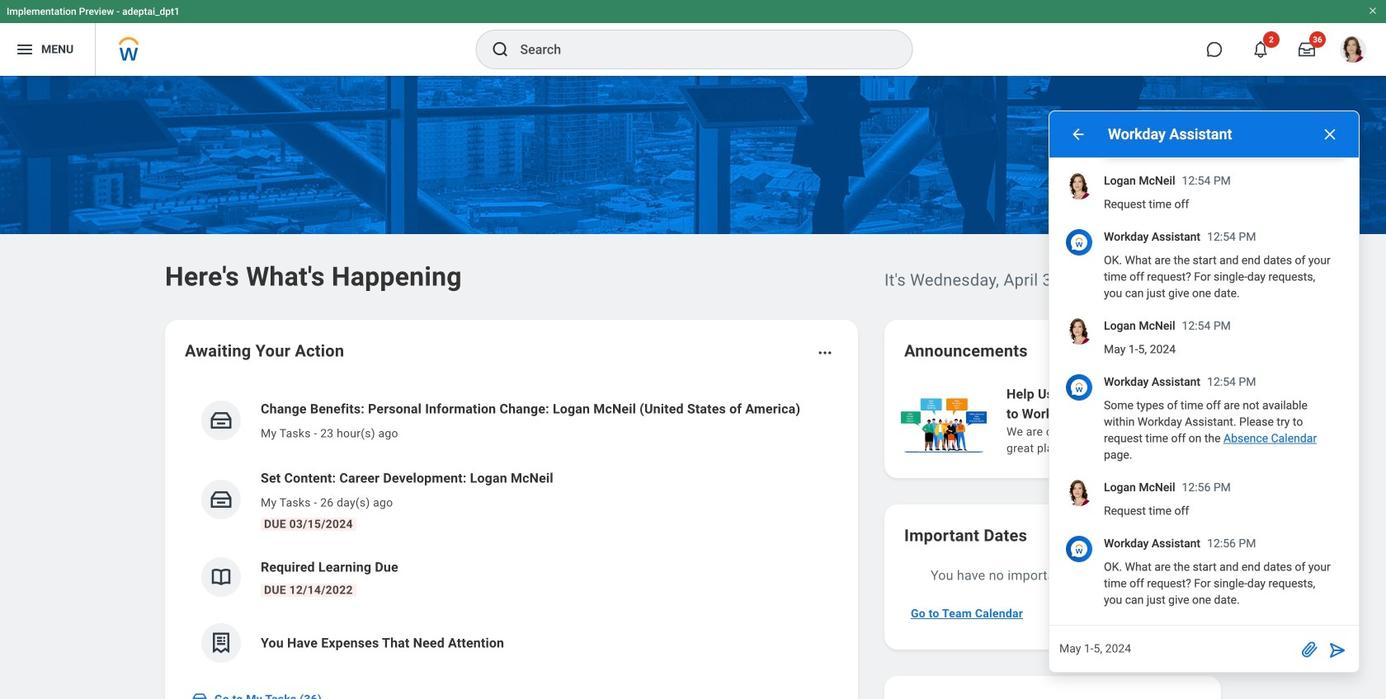 Task type: locate. For each thing, give the bounding box(es) containing it.
banner
[[0, 0, 1386, 76]]

book open image
[[209, 565, 234, 590]]

profile logan mcneil image
[[1340, 36, 1366, 66]]

status
[[1112, 345, 1139, 358]]

1 inbox image from the top
[[209, 408, 234, 433]]

dashboard expenses image
[[209, 631, 234, 656]]

send image
[[1328, 641, 1347, 661]]

1 logan mcneil image from the top
[[1066, 318, 1092, 345]]

region
[[1050, 0, 1359, 672]]

inbox image
[[191, 691, 208, 700]]

0 vertical spatial inbox image
[[209, 408, 234, 433]]

main content
[[0, 76, 1386, 700]]

1 vertical spatial logan mcneil image
[[1066, 480, 1092, 507]]

logan mcneil image
[[1066, 318, 1092, 345], [1066, 480, 1092, 507]]

1 horizontal spatial list
[[898, 383, 1386, 459]]

inbox image
[[209, 408, 234, 433], [209, 488, 234, 512]]

inbox large image
[[1299, 41, 1315, 58]]

list
[[898, 383, 1386, 459], [185, 386, 838, 677]]

2 inbox image from the top
[[209, 488, 234, 512]]

logan mcneil image
[[1066, 173, 1092, 200]]

1 vertical spatial inbox image
[[209, 488, 234, 512]]

0 vertical spatial logan mcneil image
[[1066, 318, 1092, 345]]

application
[[1050, 626, 1359, 672]]

notifications large image
[[1252, 41, 1269, 58]]



Task type: vqa. For each thing, say whether or not it's contained in the screenshot.
right inbox icon
yes



Task type: describe. For each thing, give the bounding box(es) containing it.
Add a message... text field
[[1050, 626, 1296, 672]]

chevron right small image
[[1180, 343, 1196, 360]]

Search Workday  search field
[[520, 31, 878, 68]]

upload clip image
[[1300, 640, 1319, 659]]

2 logan mcneil image from the top
[[1066, 480, 1092, 507]]

search image
[[491, 40, 510, 59]]

arrow left image
[[1070, 126, 1087, 143]]

chevron left small image
[[1150, 343, 1167, 360]]

close environment banner image
[[1368, 6, 1378, 16]]

0 horizontal spatial list
[[185, 386, 838, 677]]

justify image
[[15, 40, 35, 59]]

x image
[[1322, 126, 1338, 143]]



